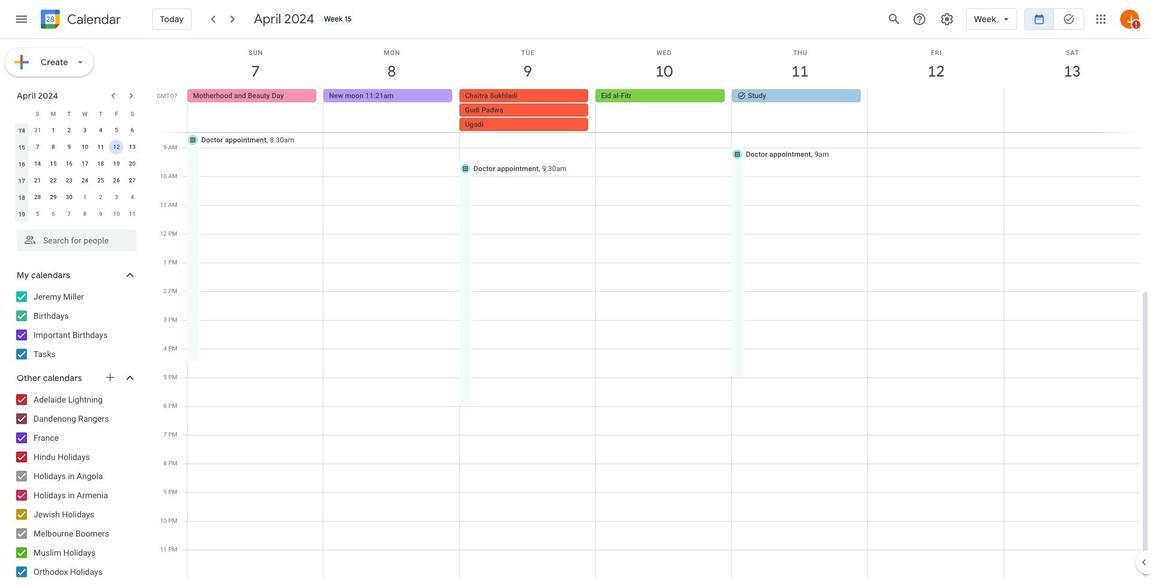 Task type: describe. For each thing, give the bounding box(es) containing it.
may 1 element
[[78, 191, 92, 205]]

29 element
[[46, 191, 60, 205]]

may 11 element
[[125, 207, 139, 222]]

24 element
[[78, 174, 92, 188]]

my calendars list
[[2, 288, 149, 364]]

11 element
[[93, 140, 108, 155]]

19 element
[[109, 157, 124, 171]]

may 9 element
[[93, 207, 108, 222]]

cell inside 'april 2024' grid
[[109, 139, 124, 156]]

10 element
[[78, 140, 92, 155]]

30 element
[[62, 191, 76, 205]]

20 element
[[125, 157, 139, 171]]

5 element
[[109, 123, 124, 138]]

13 element
[[125, 140, 139, 155]]

14 element
[[30, 157, 45, 171]]

may 7 element
[[62, 207, 76, 222]]

april 2024 grid
[[11, 105, 140, 223]]

add other calendars image
[[104, 372, 116, 384]]

may 8 element
[[78, 207, 92, 222]]

23 element
[[62, 174, 76, 188]]

8 element
[[46, 140, 60, 155]]

2 element
[[62, 123, 76, 138]]

Search for people text field
[[24, 230, 129, 252]]

1 element
[[46, 123, 60, 138]]

column header inside 'april 2024' grid
[[14, 105, 30, 122]]

main drawer image
[[14, 12, 29, 26]]

26 element
[[109, 174, 124, 188]]

16 element
[[62, 157, 76, 171]]

21 element
[[30, 174, 45, 188]]

25 element
[[93, 174, 108, 188]]



Task type: locate. For each thing, give the bounding box(es) containing it.
cell
[[460, 89, 596, 132], [868, 89, 1004, 132], [1004, 89, 1140, 132], [109, 139, 124, 156]]

3 element
[[78, 123, 92, 138]]

4 element
[[93, 123, 108, 138]]

None search field
[[0, 225, 149, 252]]

may 3 element
[[109, 191, 124, 205]]

heading
[[65, 12, 121, 27]]

may 2 element
[[93, 191, 108, 205]]

17 element
[[78, 157, 92, 171]]

may 5 element
[[30, 207, 45, 222]]

row group
[[14, 122, 140, 223]]

other calendars list
[[2, 391, 149, 580]]

6 element
[[125, 123, 139, 138]]

28 element
[[30, 191, 45, 205]]

column header
[[14, 105, 30, 122]]

27 element
[[125, 174, 139, 188]]

may 4 element
[[125, 191, 139, 205]]

18 element
[[93, 157, 108, 171]]

9 element
[[62, 140, 76, 155]]

settings menu image
[[940, 12, 954, 26]]

12 element
[[109, 140, 124, 155]]

row
[[182, 89, 1150, 132], [14, 105, 140, 122], [14, 122, 140, 139], [14, 139, 140, 156], [14, 156, 140, 173], [14, 173, 140, 189], [14, 189, 140, 206], [14, 206, 140, 223]]

7 element
[[30, 140, 45, 155]]

may 6 element
[[46, 207, 60, 222]]

march 31 element
[[30, 123, 45, 138]]

may 10 element
[[109, 207, 124, 222]]

22 element
[[46, 174, 60, 188]]

grid
[[153, 39, 1150, 580]]

calendar element
[[38, 7, 121, 34]]

row group inside 'april 2024' grid
[[14, 122, 140, 223]]

15 element
[[46, 157, 60, 171]]

heading inside the calendar element
[[65, 12, 121, 27]]



Task type: vqa. For each thing, say whether or not it's contained in the screenshot.
15 element
yes



